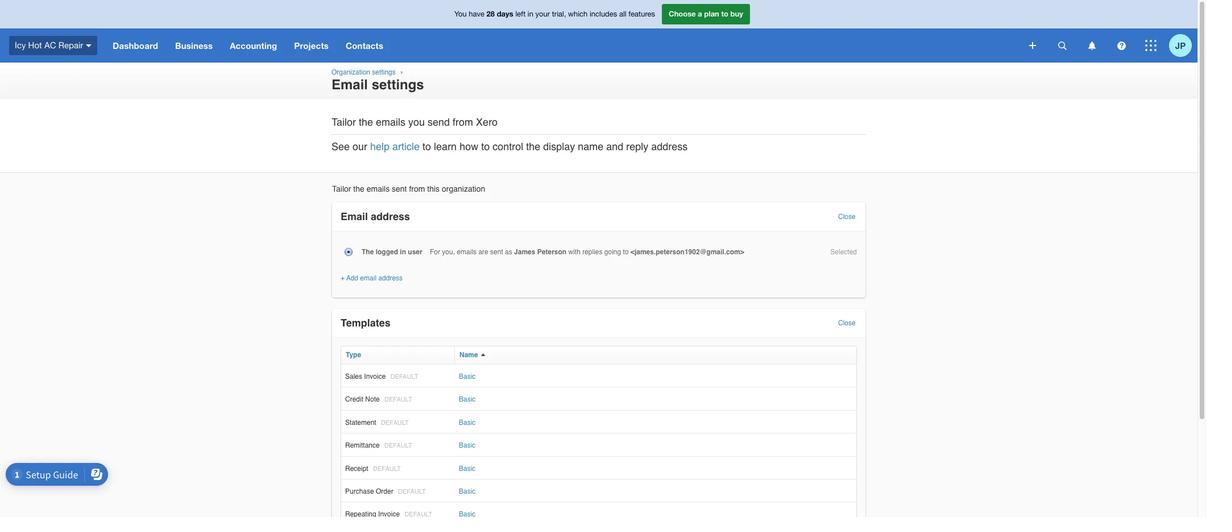 Task type: describe. For each thing, give the bounding box(es) containing it.
credit
[[345, 396, 363, 403]]

a
[[698, 9, 702, 18]]

ac
[[44, 40, 56, 50]]

+ add email address button
[[341, 274, 403, 282]]

type
[[346, 351, 361, 359]]

name link
[[460, 351, 478, 359]]

user
[[408, 248, 422, 256]]

statement
[[345, 418, 376, 426]]

to right how
[[481, 140, 490, 152]]

note
[[365, 396, 380, 403]]

2 vertical spatial address
[[378, 274, 403, 282]]

for
[[430, 248, 440, 256]]

basic for remittance
[[459, 441, 476, 449]]

our
[[353, 140, 367, 152]]

invoice
[[364, 373, 386, 380]]

remittance default
[[345, 441, 412, 449]]

email
[[360, 274, 377, 282]]

order
[[376, 487, 393, 495]]

basic for purchase order
[[459, 487, 476, 495]]

accounting button
[[221, 28, 286, 63]]

see
[[332, 140, 350, 152]]

organization settings link
[[332, 68, 396, 76]]

organization
[[332, 68, 370, 76]]

default inside remittance default
[[385, 442, 412, 449]]

replies
[[583, 248, 603, 256]]

selected
[[831, 248, 857, 256]]

projects button
[[286, 28, 337, 63]]

icy hot ac repair button
[[0, 28, 104, 63]]

the
[[362, 248, 374, 256]]

navigation inside banner
[[104, 28, 1022, 63]]

organization settings
[[332, 68, 396, 76]]

hot
[[28, 40, 42, 50]]

email for email address
[[341, 210, 368, 222]]

tailor for tailor the emails you send from xero
[[332, 116, 356, 128]]

reply
[[626, 140, 649, 152]]

email settings
[[332, 77, 424, 93]]

settings for email settings
[[372, 77, 424, 93]]

statement default
[[345, 418, 409, 426]]

contacts button
[[337, 28, 392, 63]]

have
[[469, 10, 485, 18]]

learn
[[434, 140, 457, 152]]

tailor the emails sent from this organization
[[332, 184, 485, 193]]

sales invoice default
[[345, 373, 418, 380]]

with
[[568, 248, 581, 256]]

display
[[543, 140, 575, 152]]

default inside credit note default
[[385, 396, 412, 403]]

see our help article to learn how to control the display name and reply address
[[332, 140, 688, 152]]

how
[[460, 140, 478, 152]]

+ add email address
[[341, 274, 403, 282]]

close for templates
[[838, 319, 856, 327]]

basic link for credit note
[[459, 396, 476, 403]]

james
[[514, 248, 535, 256]]

icy
[[15, 40, 26, 50]]

tailor for tailor the emails sent from this organization
[[332, 184, 351, 193]]

all
[[619, 10, 627, 18]]

type link
[[346, 351, 361, 359]]

includes
[[590, 10, 617, 18]]

in inside you have 28 days left in your trial, which includes all features
[[528, 10, 533, 18]]

templates
[[341, 317, 391, 329]]

basic link for statement
[[459, 418, 476, 426]]

you have 28 days left in your trial, which includes all features
[[454, 9, 655, 18]]

28
[[487, 9, 495, 18]]

default inside the receipt default
[[373, 465, 401, 472]]

dashboard
[[113, 40, 158, 51]]

contacts
[[346, 40, 383, 51]]

business
[[175, 40, 213, 51]]

the for tailor the emails sent from this organization
[[353, 184, 364, 193]]

name
[[460, 351, 478, 359]]

projects
[[294, 40, 329, 51]]

as
[[505, 248, 512, 256]]

close button for templates
[[838, 319, 856, 327]]

basic for credit note
[[459, 396, 476, 403]]

emails for sent
[[367, 184, 390, 193]]

2 vertical spatial emails
[[457, 248, 477, 256]]

accounting
[[230, 40, 277, 51]]

sales
[[345, 373, 362, 380]]

1 horizontal spatial from
[[453, 116, 473, 128]]

the for tailor the emails you send from xero
[[359, 116, 373, 128]]

xero
[[476, 116, 498, 128]]

remittance
[[345, 441, 380, 449]]

receipt default
[[345, 464, 401, 472]]

you,
[[442, 248, 455, 256]]

basic link for receipt
[[459, 464, 476, 472]]



Task type: locate. For each thing, give the bounding box(es) containing it.
1 close button from the top
[[838, 213, 856, 221]]

dashboard link
[[104, 28, 167, 63]]

+
[[341, 274, 345, 282]]

1 horizontal spatial sent
[[490, 248, 503, 256]]

5 basic from the top
[[459, 464, 476, 472]]

left
[[516, 10, 526, 18]]

banner
[[0, 0, 1198, 63]]

name
[[578, 140, 604, 152]]

basic for statement
[[459, 418, 476, 426]]

purchase order default
[[345, 487, 426, 495]]

0 vertical spatial email
[[332, 77, 368, 93]]

help
[[370, 140, 390, 152]]

credit note default
[[345, 396, 412, 403]]

in
[[528, 10, 533, 18], [400, 248, 406, 256]]

2 close from the top
[[838, 319, 856, 327]]

2 basic from the top
[[459, 396, 476, 403]]

6 basic link from the top
[[459, 487, 476, 495]]

emails for you
[[376, 116, 406, 128]]

navigation
[[104, 28, 1022, 63]]

close for email address
[[838, 213, 856, 221]]

default right note
[[385, 396, 412, 403]]

send
[[428, 116, 450, 128]]

0 vertical spatial close
[[838, 213, 856, 221]]

in left user at the top of the page
[[400, 248, 406, 256]]

emails
[[376, 116, 406, 128], [367, 184, 390, 193], [457, 248, 477, 256]]

your
[[536, 10, 550, 18]]

the logged in user for you, emails are sent as james peterson with replies going to <james.peterson1902@gmail.com>
[[362, 248, 744, 256]]

icy hot ac repair
[[15, 40, 83, 50]]

navigation containing dashboard
[[104, 28, 1022, 63]]

tailor down see
[[332, 184, 351, 193]]

default inside the statement default
[[381, 419, 409, 426]]

svg image
[[1145, 40, 1157, 51], [1058, 41, 1067, 50], [1088, 41, 1096, 50], [1117, 41, 1126, 50], [86, 44, 92, 47]]

peterson
[[537, 248, 567, 256]]

address
[[651, 140, 688, 152], [371, 210, 410, 222], [378, 274, 403, 282]]

tailor the emails you send from xero
[[332, 116, 498, 128]]

2 basic link from the top
[[459, 396, 476, 403]]

plan
[[704, 9, 719, 18]]

0 horizontal spatial sent
[[392, 184, 407, 193]]

default
[[391, 373, 418, 380], [385, 396, 412, 403], [381, 419, 409, 426], [385, 442, 412, 449], [373, 465, 401, 472], [398, 488, 426, 495]]

days
[[497, 9, 513, 18]]

tailor up see
[[332, 116, 356, 128]]

0 vertical spatial tailor
[[332, 116, 356, 128]]

default up the 'purchase order default'
[[373, 465, 401, 472]]

settings up the "email settings"
[[372, 68, 396, 76]]

from left the xero
[[453, 116, 473, 128]]

basic link
[[459, 373, 476, 380], [459, 396, 476, 403], [459, 418, 476, 426], [459, 441, 476, 449], [459, 464, 476, 472], [459, 487, 476, 495]]

settings for organization settings
[[372, 68, 396, 76]]

3 basic from the top
[[459, 418, 476, 426]]

0 horizontal spatial in
[[400, 248, 406, 256]]

business button
[[167, 28, 221, 63]]

are
[[479, 248, 488, 256]]

email up the
[[341, 210, 368, 222]]

basic link for purchase order
[[459, 487, 476, 495]]

to left buy
[[721, 9, 729, 18]]

1 vertical spatial settings
[[372, 77, 424, 93]]

basic for receipt
[[459, 464, 476, 472]]

default up remittance default in the bottom of the page
[[381, 419, 409, 426]]

the up our
[[359, 116, 373, 128]]

going
[[605, 248, 621, 256]]

0 vertical spatial sent
[[392, 184, 407, 193]]

purchase
[[345, 487, 374, 495]]

this
[[427, 184, 440, 193]]

email address
[[341, 210, 410, 222]]

1 horizontal spatial in
[[528, 10, 533, 18]]

0 vertical spatial address
[[651, 140, 688, 152]]

1 vertical spatial in
[[400, 248, 406, 256]]

settings
[[372, 68, 396, 76], [372, 77, 424, 93]]

sent
[[392, 184, 407, 193], [490, 248, 503, 256]]

features
[[629, 10, 655, 18]]

email down 'organization'
[[332, 77, 368, 93]]

to right going
[[623, 248, 629, 256]]

banner containing jp
[[0, 0, 1198, 63]]

<james.peterson1902@gmail.com>
[[631, 248, 744, 256]]

email for email settings
[[332, 77, 368, 93]]

1 vertical spatial sent
[[490, 248, 503, 256]]

emails up 'email address'
[[367, 184, 390, 193]]

svg image
[[1029, 42, 1036, 49]]

the up 'email address'
[[353, 184, 364, 193]]

control
[[493, 140, 523, 152]]

close button for email address
[[838, 213, 856, 221]]

you
[[408, 116, 425, 128]]

1 vertical spatial address
[[371, 210, 410, 222]]

0 horizontal spatial from
[[409, 184, 425, 193]]

basic link for sales invoice
[[459, 373, 476, 380]]

2 close button from the top
[[838, 319, 856, 327]]

basic for sales invoice
[[459, 373, 476, 380]]

close
[[838, 213, 856, 221], [838, 319, 856, 327]]

default inside sales invoice default
[[391, 373, 418, 380]]

to left learn
[[423, 140, 431, 152]]

6 basic from the top
[[459, 487, 476, 495]]

default inside the 'purchase order default'
[[398, 488, 426, 495]]

emails up help article link
[[376, 116, 406, 128]]

svg image inside "icy hot ac repair" popup button
[[86, 44, 92, 47]]

to
[[721, 9, 729, 18], [423, 140, 431, 152], [481, 140, 490, 152], [623, 248, 629, 256]]

emails left are
[[457, 248, 477, 256]]

1 basic link from the top
[[459, 373, 476, 380]]

in right left
[[528, 10, 533, 18]]

the
[[359, 116, 373, 128], [526, 140, 540, 152], [353, 184, 364, 193]]

basic link for remittance
[[459, 441, 476, 449]]

buy
[[731, 9, 743, 18]]

1 vertical spatial close button
[[838, 319, 856, 327]]

help article link
[[370, 140, 420, 152]]

1 close from the top
[[838, 213, 856, 221]]

address right email
[[378, 274, 403, 282]]

organization
[[442, 184, 485, 193]]

tailor
[[332, 116, 356, 128], [332, 184, 351, 193]]

0 vertical spatial settings
[[372, 68, 396, 76]]

default right invoice
[[391, 373, 418, 380]]

address down tailor the emails sent from this organization on the top left of page
[[371, 210, 410, 222]]

trial,
[[552, 10, 566, 18]]

default right order
[[398, 488, 426, 495]]

add
[[346, 274, 358, 282]]

the right control
[[526, 140, 540, 152]]

1 vertical spatial the
[[526, 140, 540, 152]]

jp
[[1176, 40, 1186, 50]]

1 vertical spatial tailor
[[332, 184, 351, 193]]

0 vertical spatial the
[[359, 116, 373, 128]]

choose
[[669, 9, 696, 18]]

from
[[453, 116, 473, 128], [409, 184, 425, 193]]

5 basic link from the top
[[459, 464, 476, 472]]

1 basic from the top
[[459, 373, 476, 380]]

close button
[[838, 213, 856, 221], [838, 319, 856, 327]]

2 vertical spatial the
[[353, 184, 364, 193]]

0 vertical spatial emails
[[376, 116, 406, 128]]

0 vertical spatial from
[[453, 116, 473, 128]]

1 vertical spatial emails
[[367, 184, 390, 193]]

sent left this
[[392, 184, 407, 193]]

repair
[[58, 40, 83, 50]]

default down the statement default
[[385, 442, 412, 449]]

you
[[454, 10, 467, 18]]

choose a plan to buy
[[669, 9, 743, 18]]

email
[[332, 77, 368, 93], [341, 210, 368, 222]]

logged
[[376, 248, 398, 256]]

sent left the "as"
[[490, 248, 503, 256]]

3 basic link from the top
[[459, 418, 476, 426]]

4 basic from the top
[[459, 441, 476, 449]]

1 vertical spatial close
[[838, 319, 856, 327]]

and
[[606, 140, 624, 152]]

1 vertical spatial email
[[341, 210, 368, 222]]

which
[[568, 10, 588, 18]]

0 vertical spatial in
[[528, 10, 533, 18]]

1 vertical spatial from
[[409, 184, 425, 193]]

4 basic link from the top
[[459, 441, 476, 449]]

settings down organization settings link
[[372, 77, 424, 93]]

from left this
[[409, 184, 425, 193]]

0 vertical spatial close button
[[838, 213, 856, 221]]

jp button
[[1169, 28, 1198, 63]]

receipt
[[345, 464, 368, 472]]

article
[[392, 140, 420, 152]]

address right reply
[[651, 140, 688, 152]]



Task type: vqa. For each thing, say whether or not it's contained in the screenshot.
Dashboard
yes



